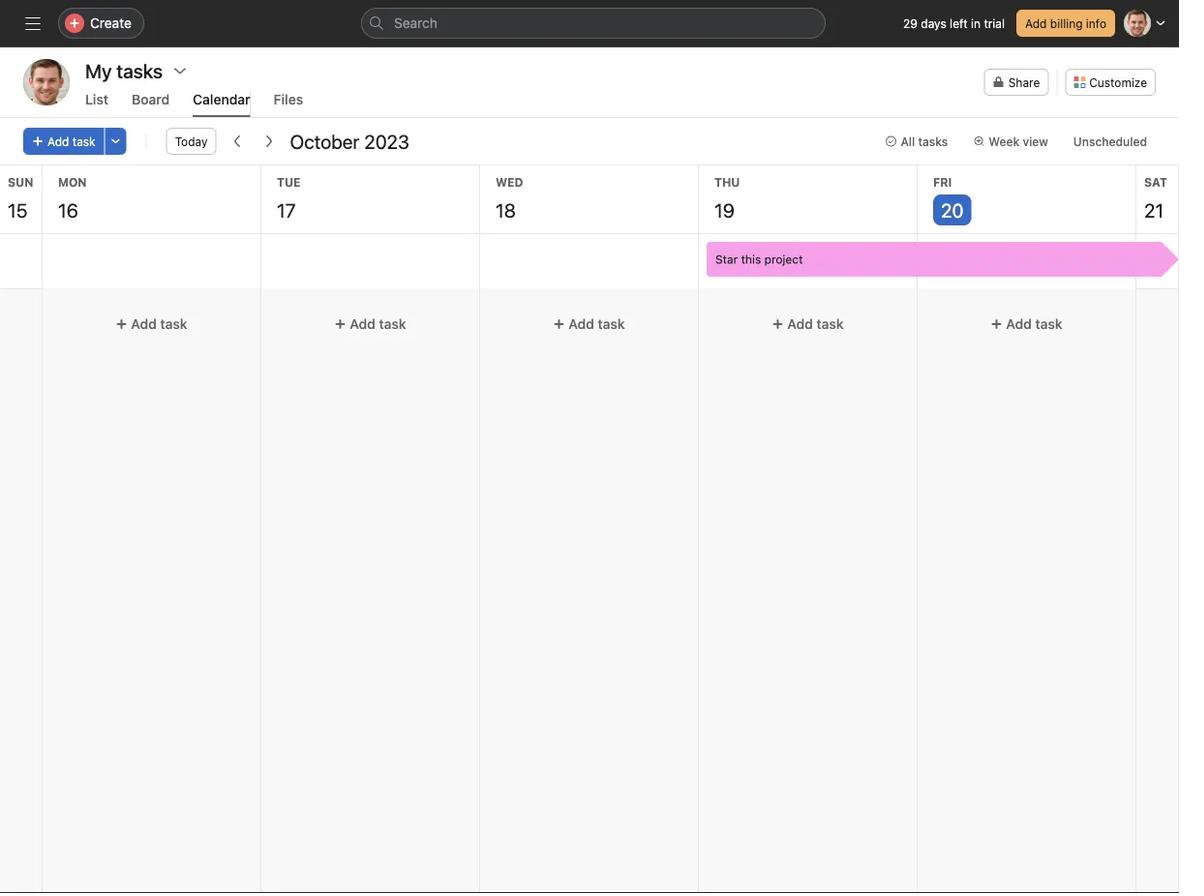 Task type: vqa. For each thing, say whether or not it's contained in the screenshot.


Task type: locate. For each thing, give the bounding box(es) containing it.
mon
[[58, 175, 87, 189]]

16
[[58, 199, 78, 221]]

left
[[950, 16, 968, 30]]

create button
[[58, 8, 144, 39]]

search
[[394, 15, 438, 31]]

tt button
[[23, 59, 70, 106]]

customize button
[[1066, 69, 1156, 96]]

wed
[[496, 175, 524, 189]]

search button
[[361, 8, 826, 39]]

29
[[904, 16, 918, 30]]

days
[[921, 16, 947, 30]]

add
[[1026, 16, 1047, 30], [47, 135, 69, 148], [131, 316, 157, 332], [350, 316, 376, 332], [569, 316, 595, 332], [788, 316, 813, 332], [1007, 316, 1032, 332]]

19
[[715, 199, 735, 221]]

tt
[[37, 73, 56, 92]]

info
[[1087, 16, 1107, 30]]

share
[[1009, 76, 1040, 89]]

20
[[941, 199, 964, 221]]

add task button
[[23, 128, 104, 155], [50, 307, 253, 342], [269, 307, 472, 342], [488, 307, 691, 342], [707, 307, 909, 342], [926, 307, 1128, 342]]

week view button
[[965, 128, 1057, 155]]

add billing info button
[[1017, 10, 1116, 37]]

all
[[901, 135, 915, 148]]

list link
[[85, 92, 108, 117]]

files link
[[274, 92, 303, 117]]

billing
[[1051, 16, 1083, 30]]

week view
[[989, 135, 1049, 148]]

board
[[132, 92, 170, 108]]

search list box
[[361, 8, 826, 39]]

week
[[989, 135, 1020, 148]]

expand sidebar image
[[25, 15, 41, 31]]

more actions image
[[110, 136, 122, 147]]

in
[[971, 16, 981, 30]]

sun
[[8, 175, 33, 189]]

trial
[[984, 16, 1005, 30]]

october
[[290, 130, 360, 153]]

add task
[[47, 135, 96, 148], [131, 316, 188, 332], [350, 316, 406, 332], [569, 316, 625, 332], [788, 316, 844, 332], [1007, 316, 1063, 332]]

task
[[72, 135, 96, 148], [160, 316, 188, 332], [379, 316, 406, 332], [598, 316, 625, 332], [817, 316, 844, 332], [1036, 316, 1063, 332]]

29 days left in trial
[[904, 16, 1005, 30]]

unscheduled
[[1074, 135, 1148, 148]]

sun 15
[[8, 175, 33, 221]]

today button
[[166, 128, 216, 155]]

sat 21
[[1145, 175, 1168, 221]]



Task type: describe. For each thing, give the bounding box(es) containing it.
tue
[[277, 175, 301, 189]]

board link
[[132, 92, 170, 117]]

sat
[[1145, 175, 1168, 189]]

17
[[277, 199, 296, 221]]

files
[[274, 92, 303, 108]]

15
[[8, 199, 28, 221]]

2023
[[364, 130, 410, 153]]

october 2023
[[290, 130, 410, 153]]

share button
[[985, 69, 1049, 96]]

fri 20
[[934, 175, 964, 221]]

my tasks
[[85, 59, 163, 82]]

tasks
[[919, 135, 948, 148]]

view
[[1023, 135, 1049, 148]]

thu
[[715, 175, 740, 189]]

21
[[1145, 199, 1164, 221]]

customize
[[1090, 76, 1148, 89]]

today
[[175, 135, 208, 148]]

add billing info
[[1026, 16, 1107, 30]]

calendar
[[193, 92, 251, 108]]

all tasks button
[[877, 128, 957, 155]]

mon 16
[[58, 175, 87, 221]]

calendar link
[[193, 92, 251, 117]]

wed 18
[[496, 175, 524, 221]]

thu 19
[[715, 175, 740, 221]]

unscheduled button
[[1065, 128, 1156, 155]]

add inside button
[[1026, 16, 1047, 30]]

star this project
[[716, 253, 803, 266]]

star
[[716, 253, 738, 266]]

next week image
[[261, 134, 276, 149]]

all tasks
[[901, 135, 948, 148]]

create
[[90, 15, 132, 31]]

project
[[765, 253, 803, 266]]

show options image
[[172, 63, 188, 78]]

previous week image
[[230, 134, 245, 149]]

tue 17
[[277, 175, 301, 221]]

this
[[741, 253, 761, 266]]

18
[[496, 199, 516, 221]]

fri
[[934, 175, 952, 189]]

list
[[85, 92, 108, 108]]



